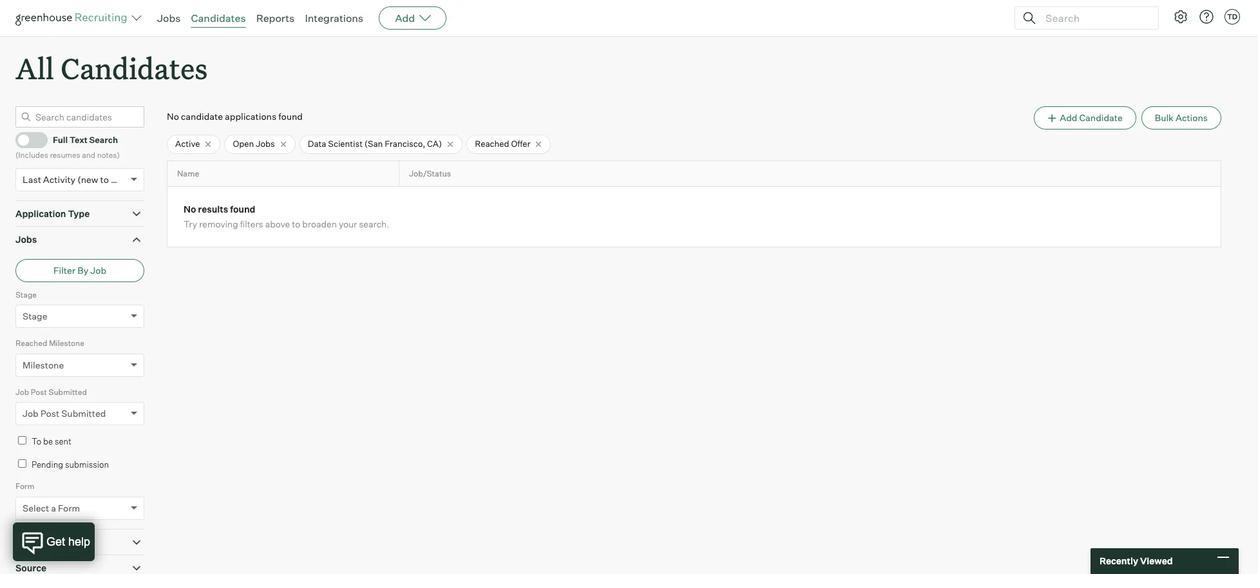 Task type: locate. For each thing, give the bounding box(es) containing it.
integrations
[[305, 12, 364, 24]]

to right the "above"
[[292, 219, 300, 230]]

reached down stage element
[[15, 338, 47, 348]]

data scientist (san francisco, ca)
[[308, 139, 442, 149]]

form
[[15, 481, 34, 491], [58, 502, 80, 513]]

reached milestone
[[15, 338, 84, 348]]

2 horizontal spatial jobs
[[256, 139, 275, 149]]

1 vertical spatial reached
[[15, 338, 47, 348]]

1 vertical spatial milestone
[[23, 359, 64, 370]]

1 vertical spatial found
[[230, 204, 256, 215]]

1 vertical spatial no
[[184, 204, 196, 215]]

full text search (includes resumes and notes)
[[15, 135, 120, 160]]

job post submitted down 'reached milestone' element
[[15, 387, 87, 397]]

form down pending submission option
[[15, 481, 34, 491]]

job post submitted up sent
[[23, 408, 106, 419]]

1 horizontal spatial add
[[1060, 112, 1078, 123]]

open
[[233, 139, 254, 149]]

0 vertical spatial stage
[[15, 290, 37, 299]]

last activity (new to old) option
[[23, 174, 128, 185]]

results
[[198, 204, 228, 215]]

no for no results found try removing filters above to broaden your search.
[[184, 204, 196, 215]]

1 vertical spatial form
[[58, 502, 80, 513]]

profile details
[[15, 537, 77, 548]]

post
[[31, 387, 47, 397], [40, 408, 59, 419]]

milestone down the "reached milestone"
[[23, 359, 64, 370]]

reached left offer
[[475, 139, 509, 149]]

broaden
[[302, 219, 337, 230]]

candidate
[[1080, 112, 1123, 123]]

1 horizontal spatial to
[[292, 219, 300, 230]]

post up to
[[31, 387, 47, 397]]

a
[[51, 502, 56, 513]]

found right applications
[[278, 111, 303, 122]]

no inside no results found try removing filters above to broaden your search.
[[184, 204, 196, 215]]

0 horizontal spatial reached
[[15, 338, 47, 348]]

0 vertical spatial job post submitted
[[15, 387, 87, 397]]

removing
[[199, 219, 238, 230]]

reached offer
[[475, 139, 531, 149]]

submitted
[[49, 387, 87, 397], [61, 408, 106, 419]]

0 horizontal spatial no
[[167, 111, 179, 122]]

found
[[278, 111, 303, 122], [230, 204, 256, 215]]

no left candidate
[[167, 111, 179, 122]]

no up try
[[184, 204, 196, 215]]

greenhouse recruiting image
[[15, 10, 131, 26]]

submission
[[65, 459, 109, 470]]

application type
[[15, 208, 90, 219]]

submitted up sent
[[61, 408, 106, 419]]

job post submitted element
[[15, 386, 144, 434]]

0 vertical spatial to
[[100, 174, 109, 185]]

submitted down 'reached milestone' element
[[49, 387, 87, 397]]

candidates right jobs link at the top
[[191, 12, 246, 24]]

1 vertical spatial submitted
[[61, 408, 106, 419]]

jobs right open
[[256, 139, 275, 149]]

stage
[[15, 290, 37, 299], [23, 311, 47, 322]]

jobs
[[157, 12, 181, 24], [256, 139, 275, 149], [15, 234, 37, 245]]

source
[[15, 563, 46, 574]]

to left old)
[[100, 174, 109, 185]]

job
[[90, 265, 106, 276], [15, 387, 29, 397], [23, 408, 38, 419]]

0 horizontal spatial add
[[395, 12, 415, 24]]

td button
[[1222, 6, 1243, 27]]

to
[[100, 174, 109, 185], [292, 219, 300, 230]]

1 horizontal spatial found
[[278, 111, 303, 122]]

1 horizontal spatial no
[[184, 204, 196, 215]]

jobs left candidates link
[[157, 12, 181, 24]]

add inside popup button
[[395, 12, 415, 24]]

last
[[23, 174, 41, 185]]

add
[[395, 12, 415, 24], [1060, 112, 1078, 123]]

candidates
[[191, 12, 246, 24], [61, 49, 208, 87]]

milestone
[[49, 338, 84, 348], [23, 359, 64, 370]]

form element
[[15, 480, 144, 529]]

0 vertical spatial reached
[[475, 139, 509, 149]]

1 horizontal spatial reached
[[475, 139, 509, 149]]

0 vertical spatial no
[[167, 111, 179, 122]]

filter by job button
[[15, 259, 144, 282]]

all
[[15, 49, 54, 87]]

job post submitted
[[15, 387, 87, 397], [23, 408, 106, 419]]

offer
[[511, 139, 531, 149]]

found up filters
[[230, 204, 256, 215]]

no
[[167, 111, 179, 122], [184, 204, 196, 215]]

reports
[[256, 12, 295, 24]]

2 vertical spatial job
[[23, 408, 38, 419]]

0 vertical spatial candidates
[[191, 12, 246, 24]]

add candidate link
[[1034, 106, 1137, 130]]

integrations link
[[305, 12, 364, 24]]

data
[[308, 139, 326, 149]]

td
[[1228, 12, 1238, 21]]

1 vertical spatial to
[[292, 219, 300, 230]]

Pending submission checkbox
[[18, 459, 26, 468]]

last activity (new to old)
[[23, 174, 128, 185]]

post up to be sent
[[40, 408, 59, 419]]

candidates link
[[191, 12, 246, 24]]

2 vertical spatial jobs
[[15, 234, 37, 245]]

0 vertical spatial found
[[278, 111, 303, 122]]

1 vertical spatial add
[[1060, 112, 1078, 123]]

to be sent
[[32, 436, 71, 447]]

0 horizontal spatial found
[[230, 204, 256, 215]]

jobs down application
[[15, 234, 37, 245]]

ca)
[[427, 139, 442, 149]]

0 vertical spatial add
[[395, 12, 415, 24]]

milestone down stage element
[[49, 338, 84, 348]]

form right a
[[58, 502, 80, 513]]

0 horizontal spatial form
[[15, 481, 34, 491]]

by
[[77, 265, 88, 276]]

reached
[[475, 139, 509, 149], [15, 338, 47, 348]]

active
[[175, 139, 200, 149]]

1 horizontal spatial jobs
[[157, 12, 181, 24]]

no candidate applications found
[[167, 111, 303, 122]]

candidates down jobs link at the top
[[61, 49, 208, 87]]

1 vertical spatial post
[[40, 408, 59, 419]]

jobs link
[[157, 12, 181, 24]]

0 vertical spatial job
[[90, 265, 106, 276]]

no for no candidate applications found
[[167, 111, 179, 122]]



Task type: describe. For each thing, give the bounding box(es) containing it.
configure image
[[1173, 9, 1189, 24]]

reports link
[[256, 12, 295, 24]]

checkmark image
[[21, 135, 31, 144]]

0 vertical spatial post
[[31, 387, 47, 397]]

Search candidates field
[[15, 106, 144, 128]]

found inside no results found try removing filters above to broaden your search.
[[230, 204, 256, 215]]

select
[[23, 502, 49, 513]]

filter by job
[[53, 265, 106, 276]]

0 vertical spatial jobs
[[157, 12, 181, 24]]

filters
[[240, 219, 263, 230]]

1 vertical spatial job post submitted
[[23, 408, 106, 419]]

0 vertical spatial submitted
[[49, 387, 87, 397]]

search
[[89, 135, 118, 145]]

1 vertical spatial candidates
[[61, 49, 208, 87]]

add for add candidate
[[1060, 112, 1078, 123]]

open jobs
[[233, 139, 275, 149]]

recently viewed
[[1100, 556, 1173, 567]]

bulk
[[1155, 112, 1174, 123]]

1 vertical spatial stage
[[23, 311, 47, 322]]

select a form
[[23, 502, 80, 513]]

full
[[53, 135, 68, 145]]

activity
[[43, 174, 76, 185]]

stage element
[[15, 288, 144, 337]]

(includes
[[15, 150, 48, 160]]

be
[[43, 436, 53, 447]]

your
[[339, 219, 357, 230]]

1 vertical spatial jobs
[[256, 139, 275, 149]]

scientist
[[328, 139, 363, 149]]

pending
[[32, 459, 63, 470]]

actions
[[1176, 112, 1208, 123]]

Search text field
[[1043, 9, 1147, 27]]

reached for reached milestone
[[15, 338, 47, 348]]

details
[[46, 537, 77, 548]]

reached milestone element
[[15, 337, 144, 386]]

text
[[70, 135, 88, 145]]

old)
[[111, 174, 128, 185]]

to inside no results found try removing filters above to broaden your search.
[[292, 219, 300, 230]]

0 horizontal spatial to
[[100, 174, 109, 185]]

above
[[265, 219, 290, 230]]

To be sent checkbox
[[18, 436, 26, 445]]

(san
[[365, 139, 383, 149]]

search.
[[359, 219, 389, 230]]

resumes
[[50, 150, 80, 160]]

notes)
[[97, 150, 120, 160]]

1 vertical spatial job
[[15, 387, 29, 397]]

application
[[15, 208, 66, 219]]

0 horizontal spatial jobs
[[15, 234, 37, 245]]

bulk actions
[[1155, 112, 1208, 123]]

no results found try removing filters above to broaden your search.
[[184, 204, 389, 230]]

sent
[[55, 436, 71, 447]]

td button
[[1225, 9, 1240, 24]]

add for add
[[395, 12, 415, 24]]

applications
[[225, 111, 277, 122]]

name
[[177, 169, 199, 178]]

all candidates
[[15, 49, 208, 87]]

0 vertical spatial form
[[15, 481, 34, 491]]

add candidate
[[1060, 112, 1123, 123]]

candidate
[[181, 111, 223, 122]]

1 horizontal spatial form
[[58, 502, 80, 513]]

recently
[[1100, 556, 1139, 567]]

0 vertical spatial milestone
[[49, 338, 84, 348]]

bulk actions link
[[1142, 106, 1222, 130]]

profile
[[15, 537, 44, 548]]

(new
[[77, 174, 98, 185]]

to
[[32, 436, 41, 447]]

viewed
[[1141, 556, 1173, 567]]

and
[[82, 150, 95, 160]]

add button
[[379, 6, 447, 30]]

job inside button
[[90, 265, 106, 276]]

filter
[[53, 265, 76, 276]]

job/status
[[409, 169, 451, 178]]

francisco,
[[385, 139, 425, 149]]

type
[[68, 208, 90, 219]]

pending submission
[[32, 459, 109, 470]]

try
[[184, 219, 197, 230]]

reached for reached offer
[[475, 139, 509, 149]]



Task type: vqa. For each thing, say whether or not it's contained in the screenshot.
Greg Smith link
no



